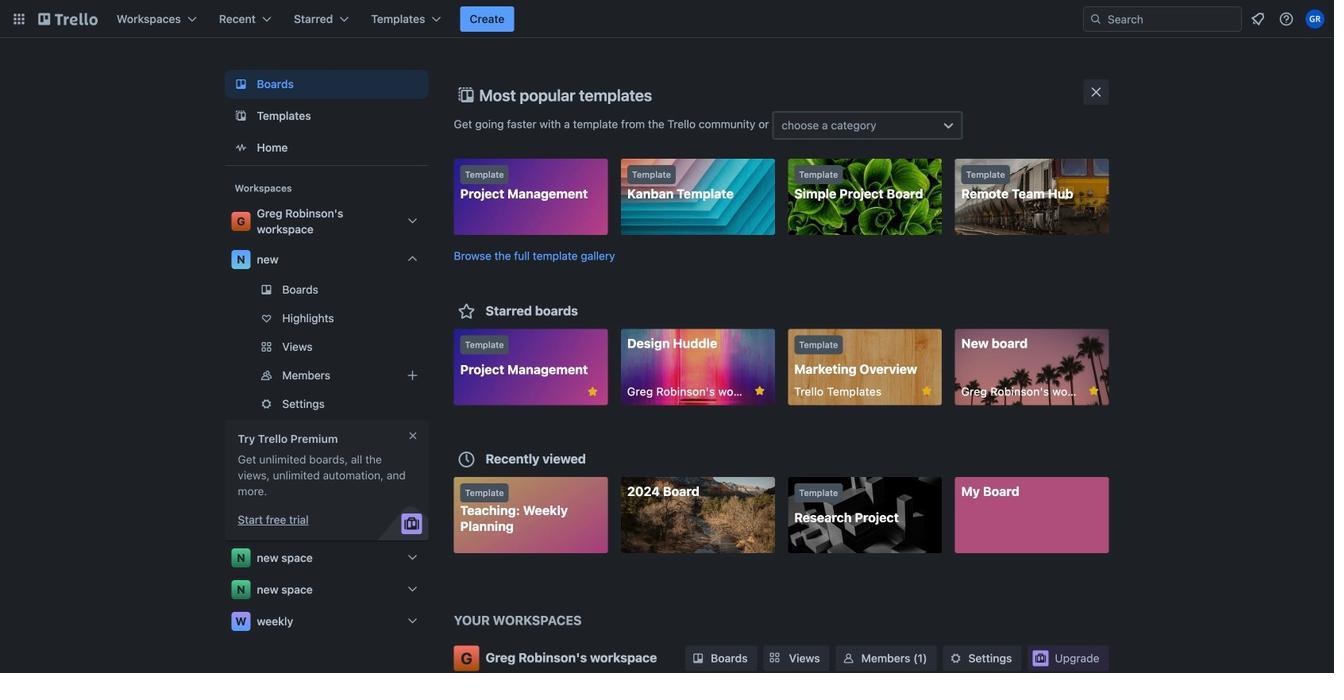 Task type: locate. For each thing, give the bounding box(es) containing it.
primary element
[[0, 0, 1335, 38]]

template board image
[[232, 106, 251, 126]]

sm image
[[841, 651, 857, 667], [948, 651, 964, 667]]

board image
[[232, 75, 251, 94]]

click to unstar this board. it will be removed from your starred list. image
[[920, 384, 934, 398], [586, 385, 600, 399]]

home image
[[232, 138, 251, 157]]

1 horizontal spatial sm image
[[948, 651, 964, 667]]

add image
[[403, 366, 422, 385]]

search image
[[1090, 13, 1103, 25]]

0 horizontal spatial click to unstar this board. it will be removed from your starred list. image
[[586, 385, 600, 399]]

0 horizontal spatial sm image
[[841, 651, 857, 667]]



Task type: vqa. For each thing, say whether or not it's contained in the screenshot.
Primary Element
yes



Task type: describe. For each thing, give the bounding box(es) containing it.
0 notifications image
[[1249, 10, 1268, 29]]

sm image
[[690, 651, 706, 667]]

1 sm image from the left
[[841, 651, 857, 667]]

back to home image
[[38, 6, 98, 32]]

1 horizontal spatial click to unstar this board. it will be removed from your starred list. image
[[920, 384, 934, 398]]

click to unstar this board. it will be removed from your starred list. image
[[753, 384, 767, 398]]

greg robinson (gregrobinson96) image
[[1306, 10, 1325, 29]]

Search field
[[1083, 6, 1242, 32]]

2 sm image from the left
[[948, 651, 964, 667]]

open information menu image
[[1279, 11, 1295, 27]]



